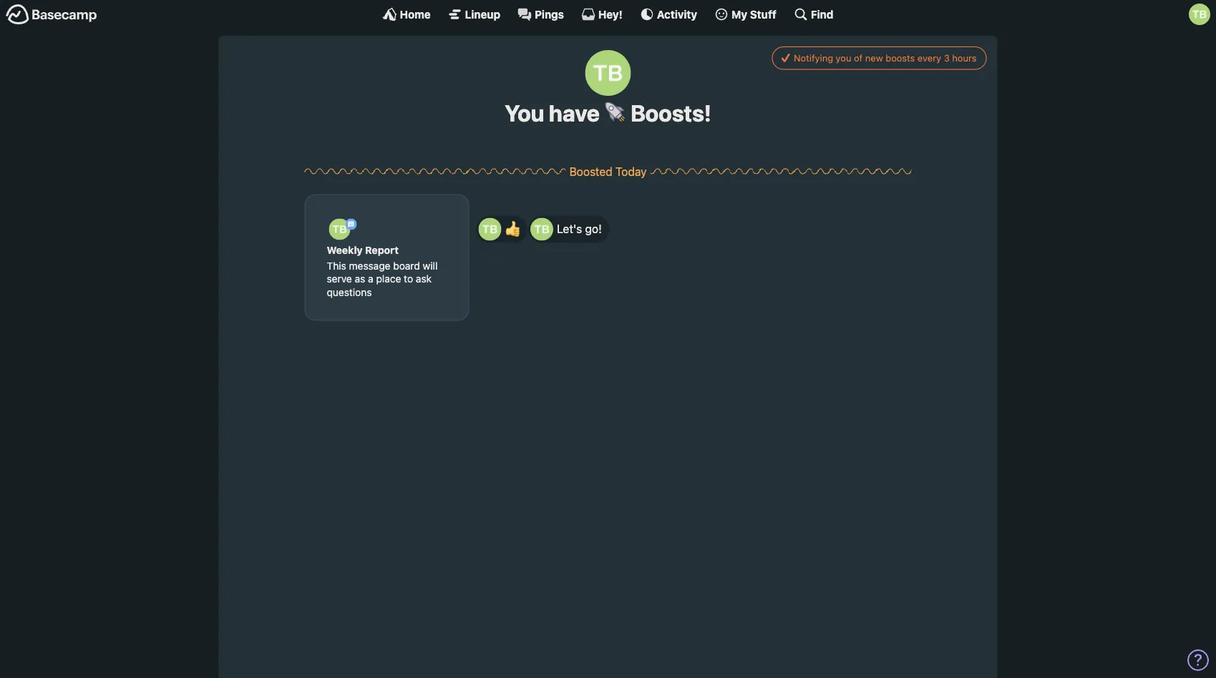 Task type: describe. For each thing, give the bounding box(es) containing it.
you
[[836, 53, 852, 63]]

notifying you of new boosts every 3 hours
[[794, 53, 977, 63]]

stuff
[[750, 8, 777, 20]]

boosted
[[570, 165, 613, 178]]

a
[[368, 273, 374, 285]]

have
[[549, 100, 600, 127]]

as
[[355, 273, 366, 285]]

you have
[[505, 100, 605, 127]]

board
[[393, 260, 420, 272]]

👍
[[505, 221, 520, 238]]

this
[[327, 260, 347, 272]]

serve
[[327, 273, 352, 285]]

report
[[365, 244, 399, 256]]

lineup
[[465, 8, 501, 20]]

message
[[349, 260, 391, 272]]

lineup link
[[448, 7, 501, 21]]

my stuff
[[732, 8, 777, 20]]

home
[[400, 8, 431, 20]]

for boosts report image
[[346, 219, 357, 230]]

you
[[505, 100, 545, 127]]

boosted today
[[570, 165, 647, 178]]

my
[[732, 8, 748, 20]]

hours
[[953, 53, 977, 63]]

hey! button
[[582, 7, 623, 21]]

home link
[[383, 7, 431, 21]]

3
[[944, 53, 950, 63]]

let's go!
[[557, 222, 602, 236]]



Task type: locate. For each thing, give the bounding box(es) containing it.
tim burton image for you have
[[586, 50, 631, 96]]

today element
[[616, 165, 647, 178]]

tim burton image inside tim b. boosted the message with '👍' element
[[479, 218, 502, 241]]

0 horizontal spatial tim burton image
[[479, 218, 502, 241]]

weekly report this message board will serve as a place to ask questions
[[327, 244, 438, 298]]

0 vertical spatial tim burton image
[[1190, 4, 1211, 25]]

activity
[[657, 8, 698, 20]]

1 vertical spatial tim burton image
[[329, 219, 351, 240]]

main element
[[0, 0, 1217, 28]]

tim burton image up have
[[586, 50, 631, 96]]

today
[[616, 165, 647, 178]]

activity link
[[640, 7, 698, 21]]

tim burton image
[[586, 50, 631, 96], [479, 218, 502, 241], [531, 218, 554, 241]]

tim burton image left 👍 at the left top
[[479, 218, 502, 241]]

tim burton image
[[1190, 4, 1211, 25], [329, 219, 351, 240]]

weekly
[[327, 244, 363, 256]]

to
[[404, 273, 413, 285]]

boosts!
[[626, 100, 712, 127]]

questions
[[327, 286, 372, 298]]

my stuff button
[[715, 7, 777, 21]]

find button
[[794, 7, 834, 21]]

will
[[423, 260, 438, 272]]

find
[[811, 8, 834, 20]]

of
[[854, 53, 863, 63]]

tim burton image left the let's at the top of the page
[[531, 218, 554, 241]]

boosts
[[886, 53, 916, 63]]

every
[[918, 53, 942, 63]]

switch accounts image
[[6, 4, 97, 26]]

hey!
[[599, 8, 623, 20]]

pings button
[[518, 7, 564, 21]]

let's
[[557, 222, 583, 236]]

tim burton image inside main element
[[1190, 4, 1211, 25]]

1 horizontal spatial tim burton image
[[1190, 4, 1211, 25]]

notifying you of new boosts every 3 hours button
[[773, 47, 987, 70]]

go!
[[586, 222, 602, 236]]

1 horizontal spatial tim burton image
[[531, 218, 554, 241]]

0 horizontal spatial tim burton image
[[329, 219, 351, 240]]

pings
[[535, 8, 564, 20]]

tim b. boosted the message with 'let's go!' element
[[529, 216, 610, 243]]

tim burton image for 👍
[[479, 218, 502, 241]]

notifying
[[794, 53, 834, 63]]

place
[[376, 273, 401, 285]]

tim b. boosted the message with '👍' element
[[477, 216, 528, 243]]

tim burton image inside 'tim b. boosted the message with 'let's go!'' element
[[531, 218, 554, 241]]

ask
[[416, 273, 432, 285]]

tim burton image for let's go!
[[531, 218, 554, 241]]

2 horizontal spatial tim burton image
[[586, 50, 631, 96]]

new
[[866, 53, 884, 63]]



Task type: vqa. For each thing, say whether or not it's contained in the screenshot.
the Ruby Oranges
no



